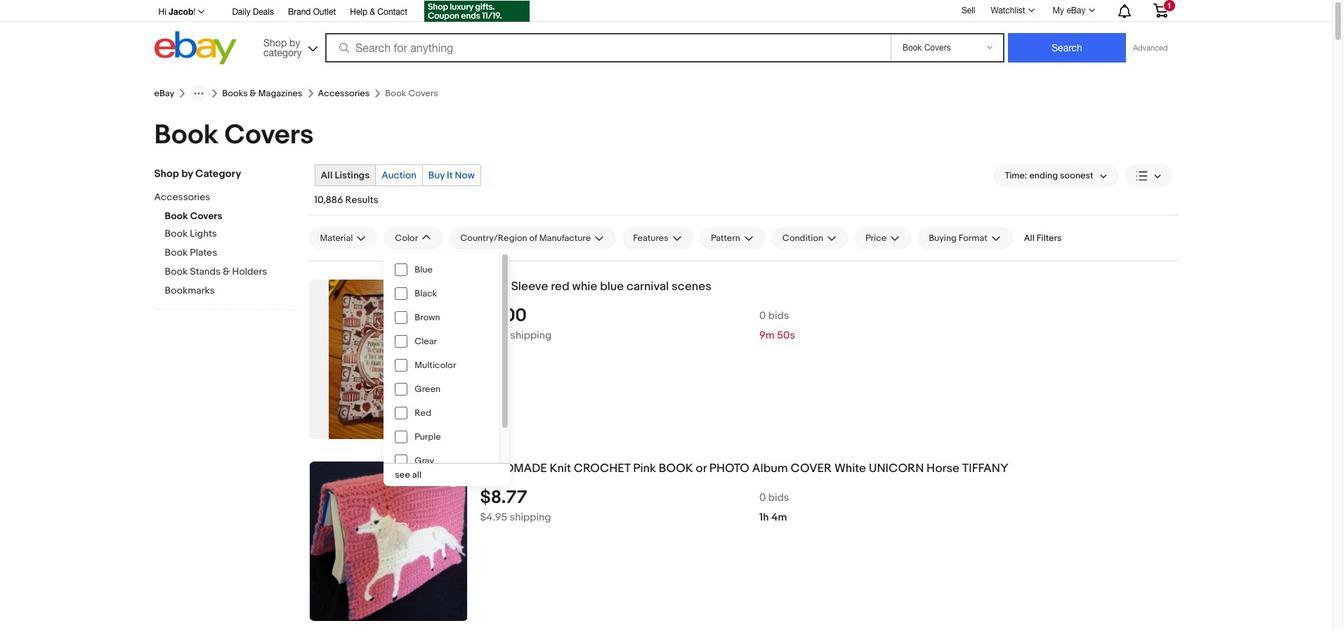Task type: describe. For each thing, give the bounding box(es) containing it.
book plates link
[[165, 247, 298, 260]]

see all button
[[384, 464, 510, 486]]

holders
[[232, 266, 267, 278]]

deals
[[253, 7, 274, 17]]

banner containing sell
[[154, 0, 1179, 68]]

see
[[395, 469, 410, 481]]

book lights link
[[165, 228, 298, 241]]

bookmarks
[[165, 285, 215, 297]]

horse
[[927, 462, 960, 476]]

0 for 0 bids $6.00 shipping
[[760, 309, 766, 322]]

lights
[[190, 228, 217, 240]]

tap to watch item - handmade knit crochet pink book or photo album cover white unicorn horse tiffany image
[[443, 467, 463, 487]]

shop
[[154, 167, 179, 181]]

& for magazines
[[250, 88, 256, 99]]

get the coupon image
[[424, 1, 530, 22]]

stands
[[190, 266, 221, 278]]

unicorn
[[869, 462, 924, 476]]

help & contact link
[[350, 5, 408, 20]]

all filters
[[1024, 233, 1062, 244]]

gray link
[[384, 449, 500, 473]]

& inside accessories book covers book lights book plates book stands & holders bookmarks
[[223, 266, 230, 278]]

sell link
[[956, 5, 982, 15]]

$4.95
[[480, 511, 508, 524]]

daily deals
[[232, 7, 274, 17]]

my ebay
[[1053, 6, 1086, 15]]

book covers
[[154, 119, 314, 152]]

book down shop at top
[[165, 210, 188, 222]]

blue link
[[384, 258, 500, 282]]

cover
[[791, 462, 832, 476]]

1h
[[760, 511, 769, 524]]

now
[[455, 169, 475, 181]]

accessories for accessories
[[318, 88, 370, 99]]

buy it now
[[429, 169, 475, 181]]

green link
[[384, 377, 500, 401]]

purple link
[[384, 425, 500, 449]]

book stands & holders link
[[165, 266, 298, 279]]

books & magazines link
[[222, 88, 303, 99]]

covers inside accessories book covers book lights book plates book stands & holders bookmarks
[[190, 210, 222, 222]]

all listings link
[[315, 165, 375, 186]]

by
[[181, 167, 193, 181]]

handmade knit crochet pink book or photo album cover white unicorn horse tiffany link
[[480, 462, 1179, 476]]

photo
[[710, 462, 750, 476]]

your shopping cart contains 1 item image
[[1153, 4, 1169, 18]]

books & magazines
[[222, 88, 303, 99]]

outlet
[[313, 7, 336, 17]]

auction link
[[376, 165, 422, 186]]

book
[[659, 462, 693, 476]]

book sleeve red whie blue carnival scenes image
[[329, 280, 448, 439]]

watchlist
[[991, 6, 1026, 15]]

handmade knit crochet pink book or photo album cover white unicorn horse tiffany
[[480, 462, 1009, 476]]

daily
[[232, 7, 251, 17]]

10,886 results
[[314, 194, 378, 206]]

color
[[395, 233, 418, 244]]

books
[[222, 88, 248, 99]]

blue
[[600, 280, 624, 294]]

1 vertical spatial accessories link
[[154, 191, 288, 205]]

book up by
[[154, 119, 219, 152]]

brand outlet link
[[288, 5, 336, 20]]

multicolor
[[415, 360, 456, 371]]

all for all filters
[[1024, 233, 1035, 244]]

sleeve
[[511, 280, 548, 294]]

blue
[[415, 264, 433, 275]]

book left plates
[[165, 247, 188, 259]]

my
[[1053, 6, 1065, 15]]

account navigation
[[154, 0, 1179, 24]]

sell
[[962, 5, 976, 15]]

multicolor link
[[384, 354, 500, 377]]

listings
[[335, 169, 370, 181]]

$9.00
[[480, 305, 527, 327]]

& for contact
[[370, 7, 375, 17]]

white
[[835, 462, 867, 476]]

0 bids $6.00 shipping
[[480, 309, 790, 342]]

50s
[[777, 329, 796, 342]]

all filters button
[[1019, 227, 1068, 249]]

watchlist link
[[984, 2, 1041, 19]]



Task type: locate. For each thing, give the bounding box(es) containing it.
knit
[[550, 462, 571, 476]]

book
[[154, 119, 219, 152], [165, 210, 188, 222], [165, 228, 188, 240], [165, 247, 188, 259], [165, 266, 188, 278], [480, 280, 509, 294]]

see all
[[395, 469, 422, 481]]

9m 50s
[[760, 329, 796, 342]]

& right books
[[250, 88, 256, 99]]

bids inside 0 bids $4.95 shipping
[[769, 491, 790, 504]]

1 horizontal spatial &
[[250, 88, 256, 99]]

crochet
[[574, 462, 631, 476]]

1 horizontal spatial all
[[1024, 233, 1035, 244]]

bids for 0 bids $4.95 shipping
[[769, 491, 790, 504]]

all left filters
[[1024, 233, 1035, 244]]

0 vertical spatial accessories link
[[318, 88, 370, 99]]

1 vertical spatial covers
[[190, 210, 222, 222]]

2 0 from the top
[[760, 491, 766, 504]]

accessories
[[318, 88, 370, 99], [154, 191, 210, 203]]

0 vertical spatial 0
[[760, 309, 766, 322]]

0 inside 0 bids $4.95 shipping
[[760, 491, 766, 504]]

handmade
[[480, 462, 547, 476]]

all up 10,886
[[321, 169, 333, 181]]

10,886
[[314, 194, 343, 206]]

accessories book covers book lights book plates book stands & holders bookmarks
[[154, 191, 267, 297]]

$6.00
[[480, 329, 508, 342]]

accessories inside accessories book covers book lights book plates book stands & holders bookmarks
[[154, 191, 210, 203]]

accessories link right magazines
[[318, 88, 370, 99]]

ebay link
[[154, 88, 174, 99]]

red
[[551, 280, 570, 294]]

all inside all filters 'button'
[[1024, 233, 1035, 244]]

black
[[415, 288, 437, 299]]

shipping down $8.77
[[510, 511, 551, 524]]

help & contact
[[350, 7, 408, 17]]

black link
[[384, 282, 500, 306]]

1 horizontal spatial accessories
[[318, 88, 370, 99]]

red link
[[384, 401, 500, 425]]

covers
[[225, 119, 314, 152], [190, 210, 222, 222]]

contact
[[378, 7, 408, 17]]

0 horizontal spatial covers
[[190, 210, 222, 222]]

$8.77
[[480, 487, 527, 509]]

accessories down by
[[154, 191, 210, 203]]

ebay inside account "navigation"
[[1067, 6, 1086, 15]]

book inside book sleeve red whie blue carnival scenes link
[[480, 280, 509, 294]]

results
[[345, 194, 378, 206]]

& down book plates link
[[223, 266, 230, 278]]

carnival
[[627, 280, 669, 294]]

all inside "all listings" link
[[321, 169, 333, 181]]

shipping inside 0 bids $4.95 shipping
[[510, 511, 551, 524]]

daily deals link
[[232, 5, 274, 20]]

0 for 0 bids $4.95 shipping
[[760, 491, 766, 504]]

covers down books & magazines
[[225, 119, 314, 152]]

it
[[447, 169, 453, 181]]

magazines
[[258, 88, 303, 99]]

bids for 0 bids $6.00 shipping
[[769, 309, 790, 322]]

accessories link
[[318, 88, 370, 99], [154, 191, 288, 205]]

1 bids from the top
[[769, 309, 790, 322]]

or
[[696, 462, 707, 476]]

1 vertical spatial ebay
[[154, 88, 174, 99]]

brown link
[[384, 306, 500, 330]]

book sleeve red whie blue carnival scenes
[[480, 280, 712, 294]]

2 vertical spatial &
[[223, 266, 230, 278]]

brown
[[415, 312, 440, 323]]

0 vertical spatial shipping
[[510, 329, 552, 342]]

book up bookmarks
[[165, 266, 188, 278]]

album
[[752, 462, 788, 476]]

2 bids from the top
[[769, 491, 790, 504]]

0 horizontal spatial ebay
[[154, 88, 174, 99]]

accessories for accessories book covers book lights book plates book stands & holders bookmarks
[[154, 191, 210, 203]]

&
[[370, 7, 375, 17], [250, 88, 256, 99], [223, 266, 230, 278]]

book up $9.00 at the left of the page
[[480, 280, 509, 294]]

shipping for $6.00
[[510, 329, 552, 342]]

shipping for $4.95
[[510, 511, 551, 524]]

shipping down $9.00 at the left of the page
[[510, 329, 552, 342]]

advanced
[[1134, 44, 1168, 52]]

& right help
[[370, 7, 375, 17]]

ebay
[[1067, 6, 1086, 15], [154, 88, 174, 99]]

1 vertical spatial &
[[250, 88, 256, 99]]

1 0 from the top
[[760, 309, 766, 322]]

0 horizontal spatial accessories
[[154, 191, 210, 203]]

1 vertical spatial bids
[[769, 491, 790, 504]]

advanced link
[[1127, 34, 1175, 62]]

0 vertical spatial &
[[370, 7, 375, 17]]

none submit inside banner
[[1008, 33, 1127, 63]]

shipping
[[510, 329, 552, 342], [510, 511, 551, 524]]

pink
[[633, 462, 656, 476]]

gray
[[415, 455, 434, 467]]

bids
[[769, 309, 790, 322], [769, 491, 790, 504]]

handmade knit crochet pink book or photo album cover white unicorn horse tiffany image
[[310, 462, 467, 621]]

1 vertical spatial all
[[1024, 233, 1035, 244]]

& inside account "navigation"
[[370, 7, 375, 17]]

filters
[[1037, 233, 1062, 244]]

9m
[[760, 329, 775, 342]]

brand
[[288, 7, 311, 17]]

color button
[[384, 227, 444, 249]]

0 bids $4.95 shipping
[[480, 491, 790, 524]]

0 vertical spatial all
[[321, 169, 333, 181]]

all
[[412, 469, 422, 481]]

0 vertical spatial bids
[[769, 309, 790, 322]]

accessories link down category on the left
[[154, 191, 288, 205]]

1 horizontal spatial covers
[[225, 119, 314, 152]]

bids inside the 0 bids $6.00 shipping
[[769, 309, 790, 322]]

0 up 1h
[[760, 491, 766, 504]]

all listings
[[321, 169, 370, 181]]

auction
[[382, 169, 417, 181]]

1 vertical spatial 0
[[760, 491, 766, 504]]

2 horizontal spatial &
[[370, 7, 375, 17]]

shipping inside the 0 bids $6.00 shipping
[[510, 329, 552, 342]]

accessories right magazines
[[318, 88, 370, 99]]

0 horizontal spatial all
[[321, 169, 333, 181]]

clear
[[415, 336, 437, 347]]

0 up 9m
[[760, 309, 766, 322]]

covers up lights
[[190, 210, 222, 222]]

1 vertical spatial accessories
[[154, 191, 210, 203]]

shop by category
[[154, 167, 241, 181]]

bookmarks link
[[165, 285, 298, 298]]

all for all listings
[[321, 169, 333, 181]]

bids up "9m 50s" at bottom
[[769, 309, 790, 322]]

buy it now link
[[423, 165, 481, 186]]

my ebay link
[[1045, 2, 1102, 19]]

tiffany
[[963, 462, 1009, 476]]

category
[[195, 167, 241, 181]]

1 horizontal spatial ebay
[[1067, 6, 1086, 15]]

0 vertical spatial accessories
[[318, 88, 370, 99]]

buy
[[429, 169, 445, 181]]

0 vertical spatial ebay
[[1067, 6, 1086, 15]]

0 inside the 0 bids $6.00 shipping
[[760, 309, 766, 322]]

4m
[[772, 511, 787, 524]]

None submit
[[1008, 33, 1127, 63]]

clear link
[[384, 330, 500, 354]]

book left lights
[[165, 228, 188, 240]]

0 horizontal spatial &
[[223, 266, 230, 278]]

1h 4m
[[760, 511, 787, 524]]

red
[[415, 408, 432, 419]]

purple
[[415, 432, 441, 443]]

bids up 4m
[[769, 491, 790, 504]]

0 vertical spatial covers
[[225, 119, 314, 152]]

brand outlet
[[288, 7, 336, 17]]

1 vertical spatial shipping
[[510, 511, 551, 524]]

1 horizontal spatial accessories link
[[318, 88, 370, 99]]

0 horizontal spatial accessories link
[[154, 191, 288, 205]]

banner
[[154, 0, 1179, 68]]



Task type: vqa. For each thing, say whether or not it's contained in the screenshot.
2nd bids from the bottom of the page
yes



